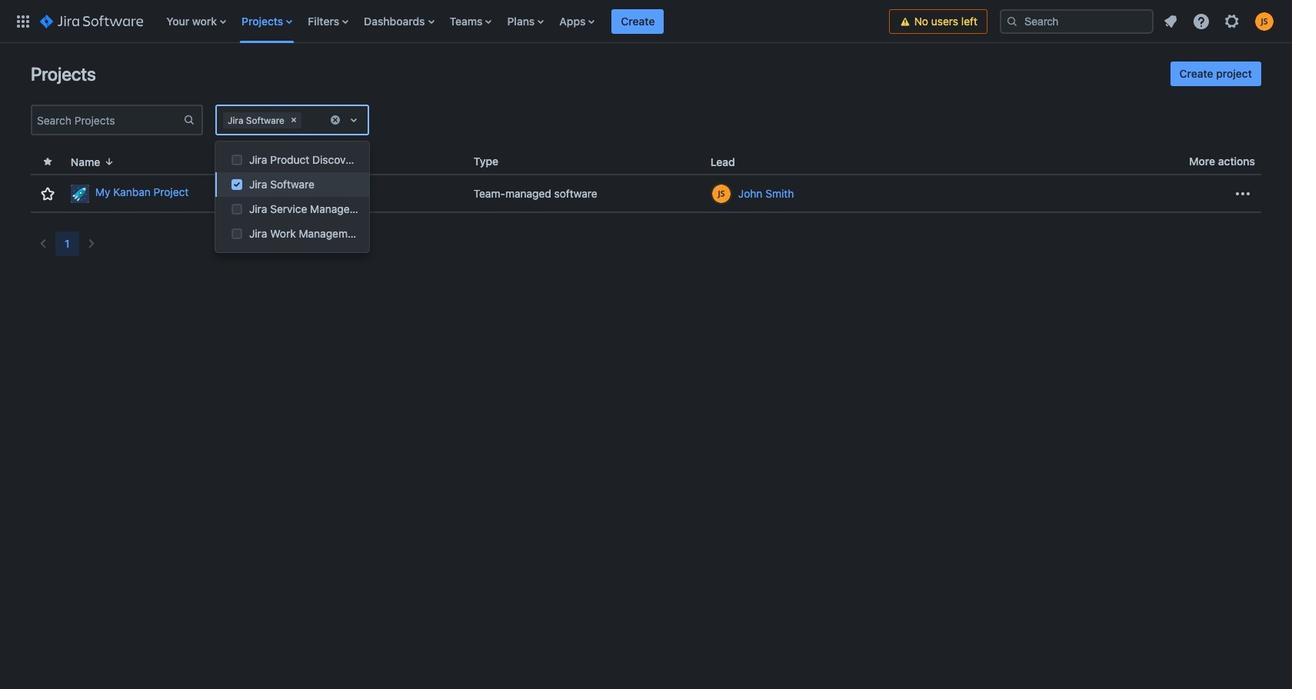 Task type: vqa. For each thing, say whether or not it's contained in the screenshot.
previous image
yes



Task type: describe. For each thing, give the bounding box(es) containing it.
previous image
[[34, 235, 52, 253]]

1 horizontal spatial list
[[1157, 7, 1283, 35]]

settings image
[[1223, 12, 1242, 30]]

Search Projects text field
[[32, 109, 183, 131]]

more image
[[1234, 184, 1252, 203]]

next image
[[82, 235, 100, 253]]

search image
[[1006, 15, 1018, 27]]

Choose Jira products text field
[[305, 112, 307, 128]]

help image
[[1192, 12, 1211, 30]]



Task type: locate. For each thing, give the bounding box(es) containing it.
None search field
[[1000, 9, 1154, 33]]

clear image
[[329, 114, 342, 126]]

list item
[[612, 0, 664, 43]]

jira software image
[[40, 12, 143, 30], [40, 12, 143, 30]]

banner
[[0, 0, 1292, 43]]

list
[[159, 0, 889, 43], [1157, 7, 1283, 35]]

appswitcher icon image
[[14, 12, 32, 30]]

group
[[1170, 62, 1262, 86]]

0 horizontal spatial list
[[159, 0, 889, 43]]

clear image
[[288, 114, 300, 126]]

your profile and settings image
[[1255, 12, 1274, 30]]

star my kanban project image
[[38, 184, 57, 203]]

open image
[[345, 111, 363, 129]]

notifications image
[[1162, 12, 1180, 30]]

Search field
[[1000, 9, 1154, 33]]

primary element
[[9, 0, 889, 43]]



